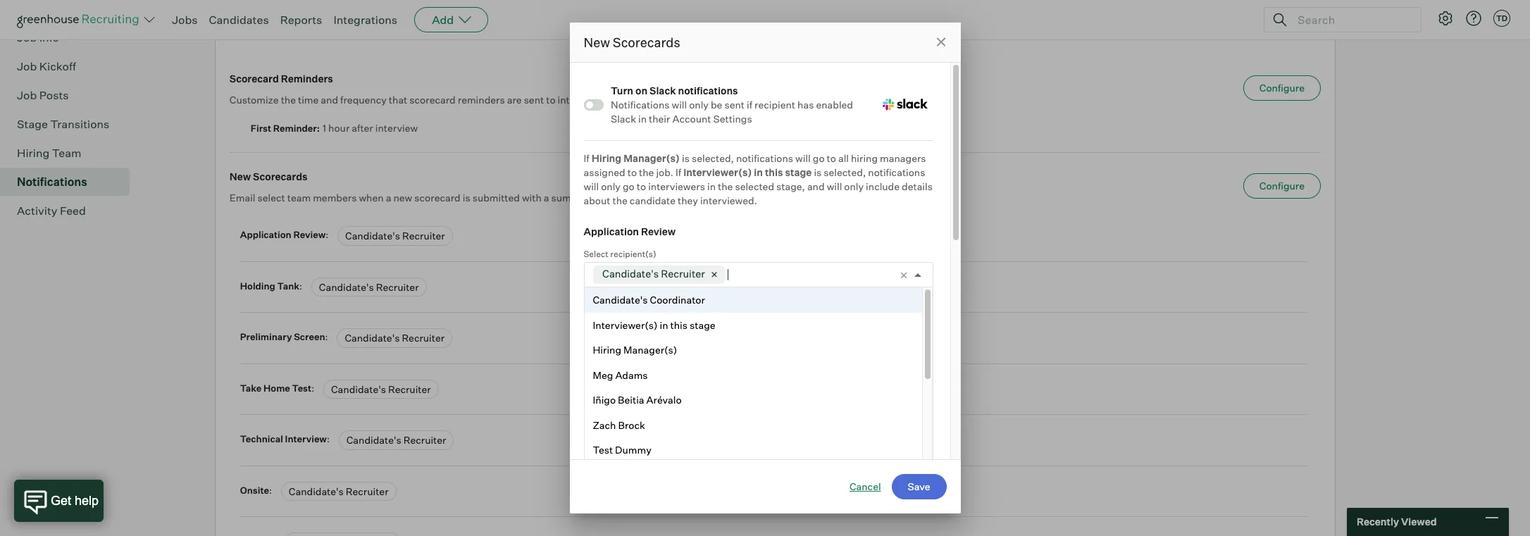 Task type: describe. For each thing, give the bounding box(es) containing it.
arévalo
[[647, 394, 682, 406]]

hiring for hiring team
[[17, 146, 50, 160]]

greenhouse recruiting image
[[17, 11, 144, 28]]

email
[[230, 192, 255, 204]]

to left "all"
[[827, 152, 836, 164]]

configure button for email select team members when a new scorecard is submitted with a summary of submitted and outstanding scorecards for the selected stage.
[[1244, 174, 1321, 199]]

iñigo
[[593, 394, 616, 406]]

stage transitions
[[17, 117, 110, 131]]

is selected, notifications will go to all hiring managers assigned to the job. if
[[584, 152, 926, 178]]

scorecard for scorecard notifications
[[232, 26, 300, 43]]

has
[[798, 98, 814, 110]]

overview link
[[17, 0, 124, 17]]

holding tank :
[[240, 280, 304, 292]]

the inside is selected, notifications will go to all hiring managers assigned to the job. if
[[639, 166, 654, 178]]

sent inside turn on slack notifications notifications will only be sent if recipient has enabled slack in their account settings
[[725, 98, 745, 110]]

stage
[[17, 117, 48, 131]]

select for application review
[[584, 248, 609, 259]]

candidate's coordinator
[[593, 294, 705, 306]]

1 a from the left
[[386, 192, 391, 204]]

home
[[264, 382, 290, 394]]

to inside is selected, notifications will only go to interviewers in the selected stage, and will only include details about the candidate they interviewed.
[[637, 180, 646, 192]]

their
[[649, 112, 671, 124]]

summary
[[552, 192, 595, 204]]

integrations
[[334, 13, 398, 27]]

job posts
[[17, 88, 69, 102]]

coordinator
[[650, 294, 705, 306]]

2 submitted from the left
[[608, 192, 656, 204]]

0 horizontal spatial only
[[601, 180, 621, 192]]

0 vertical spatial stage
[[785, 166, 812, 178]]

if inside is selected, notifications will go to all hiring managers assigned to the job. if
[[676, 166, 682, 178]]

will inside is selected, notifications will go to all hiring managers assigned to the job. if
[[796, 152, 811, 164]]

to right are
[[546, 94, 556, 106]]

time
[[298, 94, 319, 106]]

candidate's recruiter for onsite :
[[289, 485, 389, 497]]

hour
[[328, 122, 350, 134]]

scorecards inside 'dialog'
[[613, 35, 681, 50]]

0 horizontal spatial this
[[671, 319, 688, 331]]

0 horizontal spatial and
[[321, 94, 338, 106]]

recipient(s) for preliminary
[[611, 408, 657, 419]]

account
[[673, 112, 711, 124]]

1 horizontal spatial notifications
[[303, 26, 387, 43]]

candidate's recruiter for technical interview :
[[347, 434, 446, 446]]

recipient(s) for application
[[611, 248, 657, 259]]

recruiter for application review :
[[402, 230, 445, 242]]

0 horizontal spatial scorecards
[[253, 171, 308, 183]]

if hiring manager(s)
[[584, 152, 680, 164]]

the up interviewed.
[[718, 180, 733, 192]]

info
[[39, 30, 59, 44]]

: for holding tank :
[[300, 280, 302, 292]]

activity
[[17, 203, 57, 218]]

review for application review :
[[293, 229, 326, 240]]

notifications link
[[17, 173, 124, 190]]

integrations link
[[334, 13, 398, 27]]

: for technical interview :
[[327, 434, 330, 445]]

and inside is selected, notifications will only go to interviewers in the selected stage, and will only include details about the candidate they interviewed.
[[808, 180, 825, 192]]

first reminder : 1 hour after interview
[[251, 122, 418, 134]]

for
[[789, 192, 801, 204]]

recipient
[[755, 98, 796, 110]]

notifications inside turn on slack notifications notifications will only be sent if recipient has enabled slack in their account settings
[[611, 98, 670, 110]]

1 horizontal spatial this
[[765, 166, 783, 178]]

application for application review :
[[240, 229, 292, 240]]

is selected, notifications will only go to interviewers in the selected stage, and will only include details about the candidate they interviewed.
[[584, 166, 933, 206]]

of
[[597, 192, 606, 204]]

transitions
[[50, 117, 110, 131]]

all
[[839, 152, 849, 164]]

0 vertical spatial test
[[292, 382, 312, 394]]

screen for preliminary screen :
[[294, 331, 325, 343]]

job for job posts
[[17, 88, 37, 102]]

in inside turn on slack notifications notifications will only be sent if recipient has enabled slack in their account settings
[[639, 112, 647, 124]]

application review
[[584, 225, 676, 237]]

2 vertical spatial is
[[463, 192, 471, 204]]

that
[[389, 94, 408, 106]]

scorecards
[[735, 192, 787, 204]]

on
[[636, 85, 648, 97]]

0 vertical spatial scorecard
[[410, 94, 456, 106]]

1 horizontal spatial slack
[[650, 85, 676, 97]]

activity feed
[[17, 203, 86, 218]]

customize
[[230, 94, 279, 106]]

enabled
[[816, 98, 853, 110]]

selected, for if
[[692, 152, 734, 164]]

recruiter for preliminary screen :
[[402, 332, 445, 344]]

select recipient(s) for preliminary
[[584, 408, 657, 419]]

candidate's recruiter for holding tank :
[[319, 281, 419, 293]]

selected inside is selected, notifications will only go to interviewers in the selected stage, and will only include details about the candidate they interviewed.
[[735, 180, 775, 192]]

hiring team
[[17, 146, 81, 160]]

interviewed.
[[700, 194, 758, 206]]

job info
[[17, 30, 59, 44]]

team
[[52, 146, 81, 160]]

save button
[[892, 474, 947, 500]]

hiring for hiring manager(s)
[[593, 344, 622, 356]]

cancel
[[850, 481, 881, 493]]

0 horizontal spatial slack
[[611, 112, 636, 124]]

configure for customize the time and frequency that scorecard reminders are sent to interviewers.
[[1260, 82, 1305, 94]]

0 horizontal spatial sent
[[524, 94, 544, 106]]

technical interview :
[[240, 434, 332, 445]]

take
[[240, 382, 262, 394]]

include
[[866, 180, 900, 192]]

when
[[359, 192, 384, 204]]

job kickoff
[[17, 59, 76, 73]]

turn on slack notifications notifications will only be sent if recipient has enabled slack in their account settings
[[611, 85, 853, 124]]

settings
[[714, 112, 752, 124]]

activity feed link
[[17, 202, 124, 219]]

in inside is selected, notifications will only go to interviewers in the selected stage, and will only include details about the candidate they interviewed.
[[708, 180, 716, 192]]

recruiter for holding tank :
[[376, 281, 419, 293]]

reminders
[[281, 73, 333, 85]]

1 submitted from the left
[[473, 192, 520, 204]]

1 horizontal spatial and
[[658, 192, 675, 204]]

iñigo beitia arévalo
[[593, 394, 682, 406]]

candidate's recruiter for application review :
[[345, 230, 445, 242]]

in up scorecards at the top
[[754, 166, 763, 178]]

configure button for customize the time and frequency that scorecard reminders are sent to interviewers.
[[1244, 76, 1321, 101]]

1 vertical spatial interviewer(s) in this stage
[[593, 319, 716, 331]]

job posts link
[[17, 86, 124, 103]]

selected, for will
[[824, 166, 866, 178]]

select for preliminary screen
[[584, 408, 609, 419]]

overview
[[17, 1, 66, 15]]

interview
[[285, 434, 327, 445]]

1 vertical spatial scorecard
[[415, 192, 461, 204]]

0 horizontal spatial stage
[[690, 319, 716, 331]]

cancel link
[[850, 480, 881, 494]]

add
[[432, 13, 454, 27]]

zach brock
[[593, 419, 645, 431]]

stage transitions link
[[17, 115, 124, 132]]

outstanding
[[677, 192, 733, 204]]

hiring team link
[[17, 144, 124, 161]]

job for job kickoff
[[17, 59, 37, 73]]

reports link
[[280, 13, 322, 27]]

kickoff
[[39, 59, 76, 73]]

beitia
[[618, 394, 645, 406]]

meg adams
[[593, 369, 648, 381]]

2 manager(s) from the top
[[624, 344, 678, 356]]

job kickoff link
[[17, 58, 124, 74]]

td button
[[1494, 10, 1511, 27]]

new
[[394, 192, 413, 204]]

interviewers.
[[558, 94, 618, 106]]

preliminary for preliminary screen :
[[240, 331, 292, 343]]

1 vertical spatial interviewer(s)
[[593, 319, 658, 331]]

recruiter for technical interview :
[[404, 434, 446, 446]]

Search text field
[[1295, 10, 1409, 30]]



Task type: vqa. For each thing, say whether or not it's contained in the screenshot.
Designer (50)
no



Task type: locate. For each thing, give the bounding box(es) containing it.
manager(s) up job.
[[624, 152, 680, 164]]

2 configure from the top
[[1260, 180, 1305, 192]]

a left new
[[386, 192, 391, 204]]

and right time
[[321, 94, 338, 106]]

: for first reminder : 1 hour after interview
[[317, 123, 320, 134]]

notifications up be
[[678, 85, 738, 97]]

select recipient(s) down application review
[[584, 248, 657, 259]]

is inside is selected, notifications will only go to interviewers in the selected stage, and will only include details about the candidate they interviewed.
[[814, 166, 822, 178]]

in
[[639, 112, 647, 124], [754, 166, 763, 178], [708, 180, 716, 192], [660, 319, 669, 331]]

0 vertical spatial this
[[765, 166, 783, 178]]

1 vertical spatial tank
[[624, 305, 648, 317]]

job left the posts in the top of the page
[[17, 88, 37, 102]]

onsite
[[240, 485, 269, 496]]

1 select from the top
[[584, 248, 609, 259]]

1 horizontal spatial new
[[584, 35, 610, 50]]

candidate
[[630, 194, 676, 206]]

interviewer(s) in this stage down 'candidate's coordinator'
[[593, 319, 716, 331]]

take home test :
[[240, 382, 316, 394]]

1 horizontal spatial stage
[[785, 166, 812, 178]]

only down assigned
[[601, 180, 621, 192]]

is for if
[[682, 152, 690, 164]]

new scorecards inside 'dialog'
[[584, 35, 681, 50]]

stage,
[[777, 180, 805, 192]]

configure image
[[1438, 10, 1455, 27]]

1 recipient(s) from the top
[[611, 248, 657, 259]]

select
[[584, 248, 609, 259], [584, 328, 609, 339], [584, 408, 609, 419]]

submitted right "of"
[[608, 192, 656, 204]]

1 vertical spatial configure
[[1260, 180, 1305, 192]]

are
[[507, 94, 522, 106]]

tank up hiring manager(s)
[[624, 305, 648, 317]]

in left their
[[639, 112, 647, 124]]

0 vertical spatial scorecards
[[613, 35, 681, 50]]

if right job.
[[676, 166, 682, 178]]

recruiter
[[402, 230, 445, 242], [661, 268, 705, 281], [376, 281, 419, 293], [402, 332, 445, 344], [661, 348, 705, 360], [388, 383, 431, 395], [661, 428, 705, 440], [404, 434, 446, 446], [346, 485, 389, 497]]

1 job from the top
[[17, 30, 37, 44]]

select down holding tank
[[584, 328, 609, 339]]

0 horizontal spatial new scorecards
[[230, 171, 308, 183]]

0 horizontal spatial selected,
[[692, 152, 734, 164]]

team
[[287, 192, 311, 204]]

go
[[813, 152, 825, 164], [623, 180, 635, 192]]

1 horizontal spatial selected
[[821, 192, 860, 204]]

if up assigned
[[584, 152, 590, 164]]

interviewer(s) in this stage
[[684, 166, 812, 178], [593, 319, 716, 331]]

0 vertical spatial go
[[813, 152, 825, 164]]

notifications inside turn on slack notifications notifications will only be sent if recipient has enabled slack in their account settings
[[678, 85, 738, 97]]

candidate's recruiter for preliminary screen :
[[345, 332, 445, 344]]

sent right are
[[524, 94, 544, 106]]

review down team at the top
[[293, 229, 326, 240]]

application down select
[[240, 229, 292, 240]]

0 horizontal spatial go
[[623, 180, 635, 192]]

0 vertical spatial manager(s)
[[624, 152, 680, 164]]

to down if hiring manager(s)
[[628, 166, 637, 178]]

test down the zach
[[593, 444, 613, 456]]

select down iñigo
[[584, 408, 609, 419]]

preliminary screen
[[584, 385, 676, 397]]

application inside new scorecards 'dialog'
[[584, 225, 639, 237]]

screen inside new scorecards 'dialog'
[[642, 385, 676, 397]]

1 select recipient(s) from the top
[[584, 248, 657, 259]]

dummy
[[615, 444, 652, 456]]

0 horizontal spatial notifications
[[17, 175, 87, 189]]

0 vertical spatial slack
[[650, 85, 676, 97]]

the right for on the right of the page
[[803, 192, 818, 204]]

jobs link
[[172, 13, 198, 27]]

job left info
[[17, 30, 37, 44]]

job left 'kickoff'
[[17, 59, 37, 73]]

scorecard
[[410, 94, 456, 106], [415, 192, 461, 204]]

2 configure button from the top
[[1244, 174, 1321, 199]]

interviewer(s) in this stage up scorecards at the top
[[684, 166, 812, 178]]

scorecard for scorecard reminders
[[230, 73, 279, 85]]

select recipient(s) for holding
[[584, 328, 657, 339]]

recipient(s) for holding
[[611, 328, 657, 339]]

0 vertical spatial notifications
[[303, 26, 387, 43]]

scorecards up select
[[253, 171, 308, 183]]

1 horizontal spatial application
[[584, 225, 639, 237]]

scorecard right new
[[415, 192, 461, 204]]

0 horizontal spatial submitted
[[473, 192, 520, 204]]

1 vertical spatial notifications
[[736, 152, 794, 164]]

1 horizontal spatial review
[[641, 225, 676, 237]]

1 vertical spatial scorecards
[[253, 171, 308, 183]]

0 horizontal spatial selected
[[735, 180, 775, 192]]

1 vertical spatial select
[[584, 328, 609, 339]]

recipient(s) up hiring manager(s)
[[611, 328, 657, 339]]

2 horizontal spatial only
[[845, 180, 864, 192]]

screen up take home test : at the bottom left
[[294, 331, 325, 343]]

configure button
[[1244, 76, 1321, 101], [1244, 174, 1321, 199]]

hiring down stage
[[17, 146, 50, 160]]

hiring
[[17, 146, 50, 160], [592, 152, 622, 164], [593, 344, 622, 356]]

test dummy
[[593, 444, 652, 456]]

1 vertical spatial new scorecards
[[230, 171, 308, 183]]

will up stage,
[[796, 152, 811, 164]]

1 horizontal spatial interviewer(s)
[[684, 166, 752, 178]]

2 horizontal spatial is
[[814, 166, 822, 178]]

0 vertical spatial select recipient(s)
[[584, 248, 657, 259]]

tank down application review :
[[277, 280, 300, 292]]

interviewer(s)
[[684, 166, 752, 178], [593, 319, 658, 331]]

select down application review
[[584, 248, 609, 259]]

2 vertical spatial select
[[584, 408, 609, 419]]

test right home
[[292, 382, 312, 394]]

selected, up outstanding
[[692, 152, 734, 164]]

with
[[522, 192, 542, 204]]

1 horizontal spatial sent
[[725, 98, 745, 110]]

email select team members when a new scorecard is submitted with a summary of submitted and outstanding scorecards for the selected stage.
[[230, 192, 891, 204]]

holding inside new scorecards 'dialog'
[[584, 305, 622, 317]]

this down coordinator at the left
[[671, 319, 688, 331]]

is for will
[[814, 166, 822, 178]]

review for application review
[[641, 225, 676, 237]]

sent up settings
[[725, 98, 745, 110]]

submitted left with
[[473, 192, 520, 204]]

1 vertical spatial notifications
[[611, 98, 670, 110]]

job for job info
[[17, 30, 37, 44]]

only left include
[[845, 180, 864, 192]]

customize the time and frequency that scorecard reminders are sent to interviewers.
[[230, 94, 618, 106]]

hiring up meg
[[593, 344, 622, 356]]

onsite :
[[240, 485, 274, 496]]

1 vertical spatial stage
[[690, 319, 716, 331]]

application down about
[[584, 225, 639, 237]]

candidates
[[209, 13, 269, 27]]

be
[[711, 98, 723, 110]]

recipient(s) down application review
[[611, 248, 657, 259]]

0 vertical spatial interviewer(s) in this stage
[[684, 166, 812, 178]]

1 vertical spatial slack
[[611, 112, 636, 124]]

selected, down "all"
[[824, 166, 866, 178]]

0 horizontal spatial if
[[584, 152, 590, 164]]

0 vertical spatial tank
[[277, 280, 300, 292]]

2 vertical spatial job
[[17, 88, 37, 102]]

zach
[[593, 419, 616, 431]]

screen down adams
[[642, 385, 676, 397]]

td
[[1497, 13, 1508, 23]]

2 vertical spatial notifications
[[868, 166, 926, 178]]

3 select from the top
[[584, 408, 609, 419]]

3 job from the top
[[17, 88, 37, 102]]

will inside turn on slack notifications notifications will only be sent if recipient has enabled slack in their account settings
[[672, 98, 687, 110]]

stage down coordinator at the left
[[690, 319, 716, 331]]

notifications inside "link"
[[17, 175, 87, 189]]

selected down is selected, notifications will go to all hiring managers assigned to the job. if
[[735, 180, 775, 192]]

scorecards up on on the top left of page
[[613, 35, 681, 50]]

1 vertical spatial recipient(s)
[[611, 328, 657, 339]]

selected left stage.
[[821, 192, 860, 204]]

0 horizontal spatial review
[[293, 229, 326, 240]]

go inside is selected, notifications will only go to interviewers in the selected stage, and will only include details about the candidate they interviewed.
[[623, 180, 635, 192]]

1
[[323, 122, 326, 134]]

1 horizontal spatial scorecards
[[613, 35, 681, 50]]

interviewer(s) up outstanding
[[684, 166, 752, 178]]

scorecards
[[613, 35, 681, 50], [253, 171, 308, 183]]

review inside new scorecards 'dialog'
[[641, 225, 676, 237]]

1 horizontal spatial test
[[593, 444, 613, 456]]

application for application review
[[584, 225, 639, 237]]

brock
[[618, 419, 645, 431]]

0 vertical spatial screen
[[294, 331, 325, 343]]

1 vertical spatial manager(s)
[[624, 344, 678, 356]]

assigned
[[584, 166, 626, 178]]

recipient(s) down beitia
[[611, 408, 657, 419]]

recruiter for take home test :
[[388, 383, 431, 395]]

notifications up is selected, notifications will only go to interviewers in the selected stage, and will only include details about the candidate they interviewed.
[[736, 152, 794, 164]]

notifications
[[303, 26, 387, 43], [611, 98, 670, 110], [17, 175, 87, 189]]

will down "all"
[[827, 180, 842, 192]]

0 horizontal spatial test
[[292, 382, 312, 394]]

submitted
[[473, 192, 520, 204], [608, 192, 656, 204]]

to up candidate
[[637, 180, 646, 192]]

will up about
[[584, 180, 599, 192]]

reports
[[280, 13, 322, 27]]

0 horizontal spatial preliminary
[[240, 331, 292, 343]]

1 vertical spatial preliminary
[[584, 385, 640, 397]]

interviewer(s) down holding tank
[[593, 319, 658, 331]]

0 vertical spatial is
[[682, 152, 690, 164]]

0 vertical spatial holding
[[240, 280, 275, 292]]

1 horizontal spatial tank
[[624, 305, 648, 317]]

0 horizontal spatial holding
[[240, 280, 275, 292]]

select recipient(s) up hiring manager(s)
[[584, 328, 657, 339]]

preliminary
[[240, 331, 292, 343], [584, 385, 640, 397]]

this
[[765, 166, 783, 178], [671, 319, 688, 331]]

candidate's recruiter
[[345, 230, 445, 242], [603, 268, 705, 281], [319, 281, 419, 293], [345, 332, 445, 344], [603, 348, 705, 360], [331, 383, 431, 395], [603, 428, 705, 440], [347, 434, 446, 446], [289, 485, 389, 497]]

if
[[747, 98, 753, 110]]

0 horizontal spatial new
[[230, 171, 251, 183]]

manager(s)
[[624, 152, 680, 164], [624, 344, 678, 356]]

1 configure from the top
[[1260, 82, 1305, 94]]

managers
[[880, 152, 926, 164]]

select for holding tank
[[584, 328, 609, 339]]

select recipient(s) for application
[[584, 248, 657, 259]]

1 horizontal spatial only
[[689, 98, 709, 110]]

only inside turn on slack notifications notifications will only be sent if recipient has enabled slack in their account settings
[[689, 98, 709, 110]]

0 vertical spatial job
[[17, 30, 37, 44]]

2 vertical spatial notifications
[[17, 175, 87, 189]]

recently viewed
[[1357, 516, 1437, 528]]

adams
[[616, 369, 648, 381]]

2 select recipient(s) from the top
[[584, 328, 657, 339]]

meg
[[593, 369, 613, 381]]

1 vertical spatial configure button
[[1244, 174, 1321, 199]]

1 horizontal spatial screen
[[642, 385, 676, 397]]

jobs
[[172, 13, 198, 27]]

2 select from the top
[[584, 328, 609, 339]]

new inside 'dialog'
[[584, 35, 610, 50]]

sent
[[524, 94, 544, 106], [725, 98, 745, 110]]

1 horizontal spatial a
[[544, 192, 549, 204]]

tank for holding tank
[[624, 305, 648, 317]]

slack right on on the top left of page
[[650, 85, 676, 97]]

0 vertical spatial new scorecards
[[584, 35, 681, 50]]

test
[[292, 382, 312, 394], [593, 444, 613, 456]]

recipient(s)
[[611, 248, 657, 259], [611, 328, 657, 339], [611, 408, 657, 419]]

test inside new scorecards 'dialog'
[[593, 444, 613, 456]]

and left they
[[658, 192, 675, 204]]

select recipient(s) down beitia
[[584, 408, 657, 419]]

1 vertical spatial scorecard
[[230, 73, 279, 85]]

0 vertical spatial notifications
[[678, 85, 738, 97]]

stage.
[[862, 192, 891, 204]]

1 vertical spatial new
[[230, 171, 251, 183]]

recruiter for onsite :
[[346, 485, 389, 497]]

holding for holding tank
[[584, 305, 622, 317]]

:
[[317, 123, 320, 134], [326, 229, 329, 240], [300, 280, 302, 292], [325, 331, 328, 343], [312, 382, 314, 394], [327, 434, 330, 445], [269, 485, 272, 496]]

application review :
[[240, 229, 331, 240]]

frequency
[[340, 94, 387, 106]]

2 recipient(s) from the top
[[611, 328, 657, 339]]

scorecard reminders
[[230, 73, 333, 85]]

the right "of"
[[613, 194, 628, 206]]

2 job from the top
[[17, 59, 37, 73]]

scorecard notifications
[[232, 26, 387, 43]]

job
[[17, 30, 37, 44], [17, 59, 37, 73], [17, 88, 37, 102]]

new scorecards up select
[[230, 171, 308, 183]]

screen for preliminary screen
[[642, 385, 676, 397]]

holding tank
[[584, 305, 648, 317]]

2 horizontal spatial and
[[808, 180, 825, 192]]

turn
[[611, 85, 634, 97]]

holding for holding tank :
[[240, 280, 275, 292]]

0 vertical spatial configure button
[[1244, 76, 1321, 101]]

interviewers
[[648, 180, 705, 192]]

preliminary for preliminary screen
[[584, 385, 640, 397]]

preliminary inside new scorecards 'dialog'
[[584, 385, 640, 397]]

scorecard right that
[[410, 94, 456, 106]]

0 horizontal spatial interviewer(s)
[[593, 319, 658, 331]]

feed
[[60, 203, 86, 218]]

1 vertical spatial test
[[593, 444, 613, 456]]

the left job.
[[639, 166, 654, 178]]

tank for holding tank :
[[277, 280, 300, 292]]

1 vertical spatial go
[[623, 180, 635, 192]]

2 horizontal spatial notifications
[[611, 98, 670, 110]]

new scorecards dialog
[[570, 23, 961, 536]]

candidate's recruiter for take home test :
[[331, 383, 431, 395]]

hiring manager(s)
[[593, 344, 678, 356]]

holding up preliminary screen :
[[240, 280, 275, 292]]

and right for on the right of the page
[[808, 180, 825, 192]]

first
[[251, 123, 271, 134]]

this up stage,
[[765, 166, 783, 178]]

candidates link
[[209, 13, 269, 27]]

3 select recipient(s) from the top
[[584, 408, 657, 419]]

new scorecards up on on the top left of page
[[584, 35, 681, 50]]

will up 'account' at the top of page
[[672, 98, 687, 110]]

1 manager(s) from the top
[[624, 152, 680, 164]]

notifications down managers
[[868, 166, 926, 178]]

stage up stage,
[[785, 166, 812, 178]]

if
[[584, 152, 590, 164], [676, 166, 682, 178]]

1 vertical spatial if
[[676, 166, 682, 178]]

screen
[[294, 331, 325, 343], [642, 385, 676, 397]]

tank inside new scorecards 'dialog'
[[624, 305, 648, 317]]

: for application review :
[[326, 229, 329, 240]]

1 vertical spatial selected,
[[824, 166, 866, 178]]

new up email
[[230, 171, 251, 183]]

1 vertical spatial screen
[[642, 385, 676, 397]]

1 configure button from the top
[[1244, 76, 1321, 101]]

0 horizontal spatial tank
[[277, 280, 300, 292]]

in up interviewed.
[[708, 180, 716, 192]]

job.
[[656, 166, 674, 178]]

review down candidate
[[641, 225, 676, 237]]

1 horizontal spatial if
[[676, 166, 682, 178]]

1 horizontal spatial preliminary
[[584, 385, 640, 397]]

0 vertical spatial new
[[584, 35, 610, 50]]

0 vertical spatial if
[[584, 152, 590, 164]]

viewed
[[1402, 516, 1437, 528]]

go up candidate
[[623, 180, 635, 192]]

1 horizontal spatial new scorecards
[[584, 35, 681, 50]]

job info link
[[17, 29, 124, 46]]

2 a from the left
[[544, 192, 549, 204]]

: for preliminary screen :
[[325, 331, 328, 343]]

configure for email select team members when a new scorecard is submitted with a summary of submitted and outstanding scorecards for the selected stage.
[[1260, 180, 1305, 192]]

preliminary down holding tank :
[[240, 331, 292, 343]]

they
[[678, 194, 698, 206]]

manager(s) up adams
[[624, 344, 678, 356]]

reminders
[[458, 94, 505, 106]]

notifications for job.
[[736, 152, 794, 164]]

0 horizontal spatial screen
[[294, 331, 325, 343]]

in down coordinator at the left
[[660, 319, 669, 331]]

the left time
[[281, 94, 296, 106]]

holding up hiring manager(s)
[[584, 305, 622, 317]]

1 vertical spatial holding
[[584, 305, 622, 317]]

0 vertical spatial configure
[[1260, 82, 1305, 94]]

notifications inside is selected, notifications will go to all hiring managers assigned to the job. if
[[736, 152, 794, 164]]

tank
[[277, 280, 300, 292], [624, 305, 648, 317]]

0 horizontal spatial a
[[386, 192, 391, 204]]

notifications for and
[[868, 166, 926, 178]]

slack down turn
[[611, 112, 636, 124]]

1 horizontal spatial go
[[813, 152, 825, 164]]

selected, inside is selected, notifications will only go to interviewers in the selected stage, and will only include details about the candidate they interviewed.
[[824, 166, 866, 178]]

3 recipient(s) from the top
[[611, 408, 657, 419]]

go left "all"
[[813, 152, 825, 164]]

: inside 'first reminder : 1 hour after interview'
[[317, 123, 320, 134]]

only up 'account' at the top of page
[[689, 98, 709, 110]]

is inside is selected, notifications will go to all hiring managers assigned to the job. if
[[682, 152, 690, 164]]

0 vertical spatial select
[[584, 248, 609, 259]]

notifications inside is selected, notifications will only go to interviewers in the selected stage, and will only include details about the candidate they interviewed.
[[868, 166, 926, 178]]

0 vertical spatial selected,
[[692, 152, 734, 164]]

and
[[321, 94, 338, 106], [808, 180, 825, 192], [658, 192, 675, 204]]

preliminary screen :
[[240, 331, 330, 343]]

new up interviewers.
[[584, 35, 610, 50]]

hiring up assigned
[[592, 152, 622, 164]]

selected, inside is selected, notifications will go to all hiring managers assigned to the job. if
[[692, 152, 734, 164]]

0 vertical spatial scorecard
[[232, 26, 300, 43]]

a right with
[[544, 192, 549, 204]]

go inside is selected, notifications will go to all hiring managers assigned to the job. if
[[813, 152, 825, 164]]

preliminary down meg
[[584, 385, 640, 397]]

hiring
[[851, 152, 878, 164]]

0 vertical spatial interviewer(s)
[[684, 166, 752, 178]]



